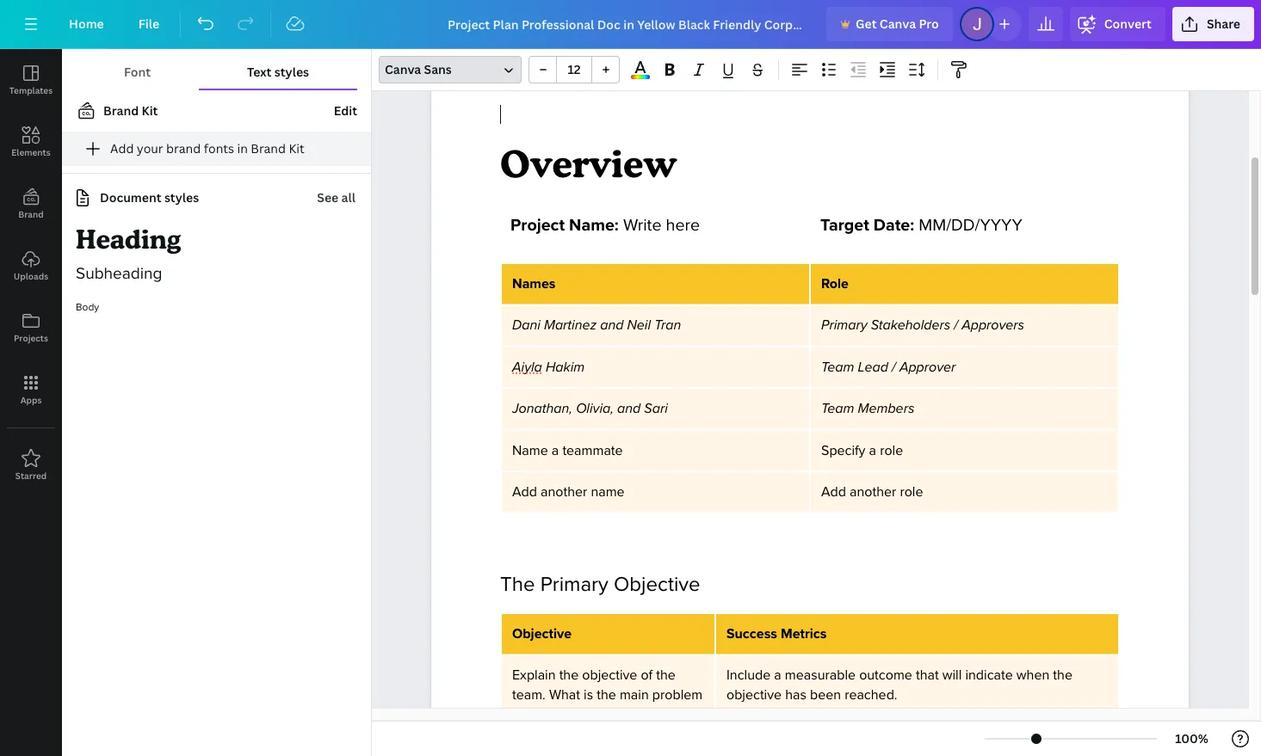 Task type: describe. For each thing, give the bounding box(es) containing it.
the primary objective
[[500, 572, 701, 597]]

objective
[[614, 572, 701, 597]]

your
[[137, 140, 163, 157]]

brand for brand
[[18, 208, 44, 220]]

brand button
[[0, 173, 62, 235]]

primary
[[540, 572, 609, 597]]

add your brand fonts in brand kit
[[110, 140, 305, 157]]

document styles
[[100, 189, 199, 206]]

share
[[1207, 15, 1241, 32]]

get canva pro button
[[827, 7, 953, 41]]

all
[[341, 189, 356, 206]]

100%
[[1175, 731, 1209, 747]]

add your brand fonts in brand kit button
[[62, 132, 371, 166]]

canva inside dropdown button
[[385, 61, 421, 77]]

in
[[237, 140, 248, 157]]

get canva pro
[[856, 15, 939, 32]]

text styles button
[[199, 56, 357, 89]]

file
[[138, 15, 159, 32]]

home link
[[55, 7, 118, 41]]

canva sans
[[385, 61, 452, 77]]

edit button
[[334, 102, 357, 121]]

heading subheading
[[76, 224, 181, 284]]

the
[[500, 572, 535, 597]]

apps
[[20, 394, 42, 406]]

heading button
[[62, 219, 371, 260]]

get
[[856, 15, 877, 32]]

edit
[[334, 102, 357, 119]]

color range image
[[631, 75, 650, 79]]

brand
[[166, 140, 201, 157]]

canva inside button
[[880, 15, 916, 32]]

projects
[[14, 332, 48, 344]]

styles for document styles
[[164, 189, 199, 206]]

starred button
[[0, 435, 62, 497]]

convert button
[[1070, 7, 1166, 41]]

templates button
[[0, 49, 62, 111]]

document
[[100, 189, 161, 206]]

side panel tab list
[[0, 49, 62, 497]]

see
[[317, 189, 339, 206]]

projects button
[[0, 297, 62, 359]]



Task type: locate. For each thing, give the bounding box(es) containing it.
1 vertical spatial styles
[[164, 189, 199, 206]]

1 vertical spatial kit
[[289, 140, 305, 157]]

text styles
[[247, 64, 309, 80]]

font
[[124, 64, 151, 80]]

convert
[[1104, 15, 1152, 32]]

1 horizontal spatial styles
[[274, 64, 309, 80]]

share button
[[1173, 7, 1254, 41]]

file button
[[125, 7, 173, 41]]

0 horizontal spatial kit
[[142, 102, 158, 119]]

canva left sans
[[385, 61, 421, 77]]

brand right in
[[251, 140, 286, 157]]

styles
[[274, 64, 309, 80], [164, 189, 199, 206]]

see all
[[317, 189, 356, 206]]

heading
[[76, 224, 181, 255]]

0 horizontal spatial brand
[[18, 208, 44, 220]]

kit
[[142, 102, 158, 119], [289, 140, 305, 157]]

group
[[529, 56, 620, 84]]

brand
[[103, 102, 139, 119], [251, 140, 286, 157], [18, 208, 44, 220]]

add
[[110, 140, 134, 157]]

see all button
[[315, 181, 357, 215]]

brand inside button
[[251, 140, 286, 157]]

body
[[76, 302, 99, 315]]

styles for text styles
[[274, 64, 309, 80]]

0 vertical spatial styles
[[274, 64, 309, 80]]

styles down brand
[[164, 189, 199, 206]]

0 horizontal spatial canva
[[385, 61, 421, 77]]

font button
[[76, 56, 199, 89]]

main menu bar
[[0, 0, 1261, 49]]

pro
[[919, 15, 939, 32]]

brand up add
[[103, 102, 139, 119]]

canva left pro
[[880, 15, 916, 32]]

brand kit
[[103, 102, 158, 119]]

canva
[[880, 15, 916, 32], [385, 61, 421, 77]]

uploads button
[[0, 235, 62, 297]]

– – number field
[[562, 61, 586, 77]]

styles inside button
[[274, 64, 309, 80]]

styles right text
[[274, 64, 309, 80]]

1 horizontal spatial brand
[[103, 102, 139, 119]]

kit right in
[[289, 140, 305, 157]]

brand up uploads button
[[18, 208, 44, 220]]

apps button
[[0, 359, 62, 421]]

1 vertical spatial brand
[[251, 140, 286, 157]]

elements
[[11, 146, 51, 158]]

brand inside button
[[18, 208, 44, 220]]

2 vertical spatial brand
[[18, 208, 44, 220]]

fonts
[[204, 140, 234, 157]]

home
[[69, 15, 104, 32]]

0 horizontal spatial styles
[[164, 189, 199, 206]]

overview
[[500, 142, 677, 186]]

uploads
[[14, 270, 48, 282]]

text
[[247, 64, 272, 80]]

1 horizontal spatial canva
[[880, 15, 916, 32]]

0 vertical spatial brand
[[103, 102, 139, 119]]

1 vertical spatial canva
[[385, 61, 421, 77]]

0 vertical spatial canva
[[880, 15, 916, 32]]

subheading
[[76, 263, 162, 284]]

Design title text field
[[434, 7, 820, 41]]

100% button
[[1164, 726, 1220, 753]]

starred
[[15, 470, 47, 482]]

1 horizontal spatial kit
[[289, 140, 305, 157]]

elements button
[[0, 111, 62, 173]]

sans
[[424, 61, 452, 77]]

kit up the your
[[142, 102, 158, 119]]

kit inside button
[[289, 140, 305, 157]]

subheading button
[[62, 257, 371, 291]]

canva sans button
[[379, 56, 522, 84]]

templates
[[9, 84, 53, 96]]

2 horizontal spatial brand
[[251, 140, 286, 157]]

0 vertical spatial kit
[[142, 102, 158, 119]]

brand for brand kit
[[103, 102, 139, 119]]

body button
[[62, 291, 371, 325]]



Task type: vqa. For each thing, say whether or not it's contained in the screenshot.
Add Your Brand Fonts In Brand Kit button
yes



